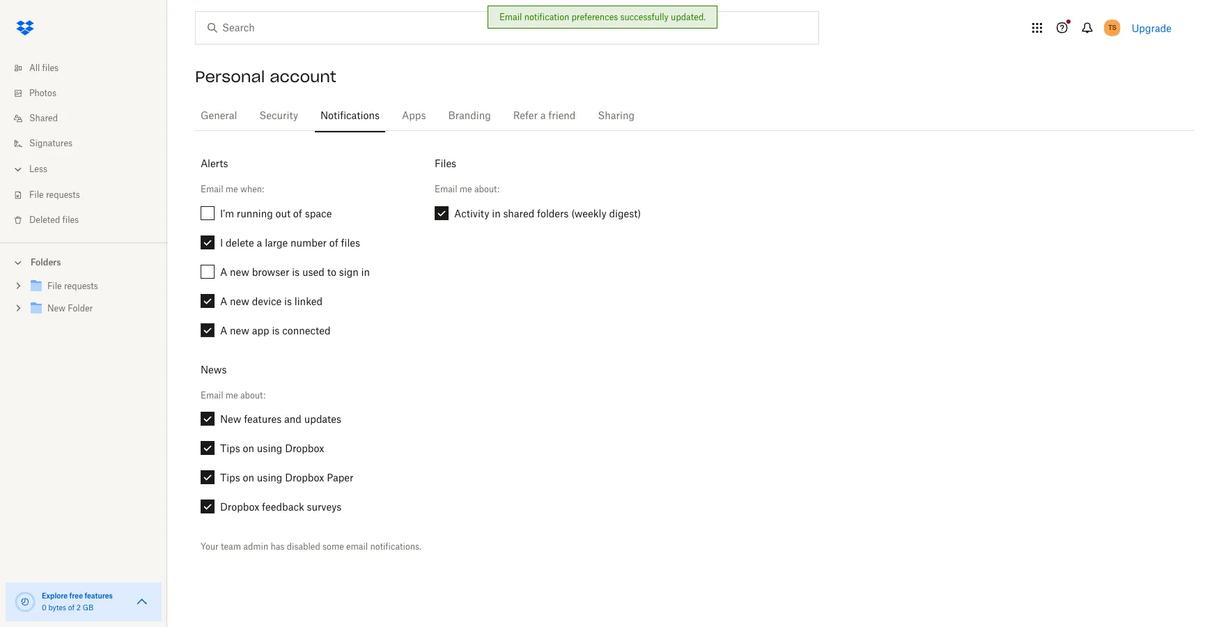 Task type: locate. For each thing, give the bounding box(es) containing it.
1 vertical spatial dropbox
[[285, 472, 324, 484]]

in right sign
[[361, 266, 370, 278]]

1 vertical spatial file requests link
[[28, 277, 156, 296]]

list containing all files
[[0, 47, 167, 243]]

i delete a large number of files
[[220, 237, 360, 249]]

on down the tips on using dropbox
[[243, 472, 254, 484]]

new left device
[[230, 295, 250, 307]]

of for a
[[330, 237, 339, 249]]

1 vertical spatial about
[[240, 390, 263, 401]]

email down the files
[[435, 184, 458, 195]]

0 horizontal spatial a
[[257, 237, 262, 249]]

email down alerts
[[201, 184, 223, 195]]

features inside news group
[[244, 413, 282, 425]]

about up the new features and updates
[[240, 390, 263, 401]]

me down news
[[226, 390, 238, 401]]

1 vertical spatial features
[[85, 592, 113, 600]]

tips for tips on using dropbox paper
[[220, 472, 240, 484]]

tips for tips on using dropbox
[[220, 443, 240, 455]]

new down delete
[[230, 266, 250, 278]]

0 vertical spatial using
[[257, 443, 283, 455]]

1 vertical spatial email me about :
[[201, 390, 266, 401]]

on for tips on using dropbox
[[243, 443, 254, 455]]

1 vertical spatial requests
[[64, 282, 98, 291]]

files right deleted
[[62, 216, 79, 224]]

is right app
[[272, 325, 280, 336]]

using down the new features and updates
[[257, 443, 283, 455]]

connected
[[282, 325, 331, 336]]

0 vertical spatial a
[[541, 112, 546, 121]]

0 vertical spatial about
[[475, 184, 498, 195]]

1 vertical spatial in
[[361, 266, 370, 278]]

0 vertical spatial features
[[244, 413, 282, 425]]

email me about :
[[435, 184, 500, 195], [201, 390, 266, 401]]

new up the tips on using dropbox
[[220, 413, 241, 425]]

1 vertical spatial a
[[257, 237, 262, 249]]

refer a friend
[[514, 112, 576, 121]]

2 a from the top
[[220, 295, 227, 307]]

is left linked
[[284, 295, 292, 307]]

dropbox down and
[[285, 443, 324, 455]]

branding tab
[[443, 100, 497, 133]]

in
[[492, 207, 501, 219], [361, 266, 370, 278]]

features left and
[[244, 413, 282, 425]]

shared link
[[11, 106, 167, 131]]

1 vertical spatial files
[[62, 216, 79, 224]]

new left folder
[[47, 305, 66, 313]]

a for a new app is connected
[[220, 325, 227, 336]]

of for features
[[68, 605, 75, 612]]

a down the i at the left top of page
[[220, 266, 227, 278]]

on down the new features and updates
[[243, 443, 254, 455]]

0 vertical spatial new
[[47, 305, 66, 313]]

used
[[302, 266, 325, 278]]

file inside group
[[47, 282, 62, 291]]

less image
[[11, 162, 25, 176]]

2 on from the top
[[243, 472, 254, 484]]

0 vertical spatial requests
[[46, 191, 80, 199]]

security tab
[[254, 100, 304, 133]]

3 new from the top
[[230, 325, 250, 336]]

personal account
[[195, 67, 336, 86]]

email me about : down news
[[201, 390, 266, 401]]

tab list
[[195, 98, 1195, 133]]

email
[[500, 12, 522, 22], [201, 184, 223, 195], [435, 184, 458, 195], [201, 390, 223, 401]]

shared
[[504, 207, 535, 219]]

file requests link up deleted files
[[11, 183, 167, 208]]

1 horizontal spatial features
[[244, 413, 282, 425]]

about
[[475, 184, 498, 195], [240, 390, 263, 401]]

files up sign
[[341, 237, 360, 249]]

0 vertical spatial on
[[243, 443, 254, 455]]

0 horizontal spatial new
[[47, 305, 66, 313]]

quota usage element
[[14, 591, 36, 613]]

deleted files link
[[11, 208, 167, 233]]

0 horizontal spatial of
[[68, 605, 75, 612]]

large
[[265, 237, 288, 249]]

me up activity
[[460, 184, 472, 195]]

alerts
[[201, 158, 228, 169]]

2 using from the top
[[257, 472, 283, 484]]

1 horizontal spatial a
[[541, 112, 546, 121]]

new for new features and updates
[[220, 413, 241, 425]]

new for device
[[230, 295, 250, 307]]

is
[[292, 266, 300, 278], [284, 295, 292, 307], [272, 325, 280, 336]]

0 vertical spatial dropbox
[[285, 443, 324, 455]]

email notification preferences successfully updated.
[[500, 12, 706, 22]]

email me about : up activity
[[435, 184, 500, 195]]

dropbox up surveys
[[285, 472, 324, 484]]

new left app
[[230, 325, 250, 336]]

dropbox feedback surveys
[[220, 501, 342, 513]]

0 horizontal spatial features
[[85, 592, 113, 600]]

is for app
[[272, 325, 280, 336]]

email down news
[[201, 390, 223, 401]]

photos
[[29, 89, 56, 98]]

2 vertical spatial new
[[230, 325, 250, 336]]

files right all
[[42, 64, 59, 72]]

branding
[[449, 112, 491, 121]]

0 vertical spatial tips
[[220, 443, 240, 455]]

2 vertical spatial files
[[341, 237, 360, 249]]

0 vertical spatial is
[[292, 266, 300, 278]]

disabled
[[287, 542, 320, 552]]

a
[[220, 266, 227, 278], [220, 295, 227, 307], [220, 325, 227, 336]]

1 vertical spatial using
[[257, 472, 283, 484]]

1 vertical spatial on
[[243, 472, 254, 484]]

of right out
[[293, 207, 302, 219]]

app
[[252, 325, 270, 336]]

0 vertical spatial in
[[492, 207, 501, 219]]

features
[[244, 413, 282, 425], [85, 592, 113, 600]]

space
[[305, 207, 332, 219]]

0 vertical spatial a
[[220, 266, 227, 278]]

1 vertical spatial of
[[330, 237, 339, 249]]

:
[[262, 184, 264, 195], [498, 184, 500, 195], [263, 390, 266, 401]]

0 vertical spatial files
[[42, 64, 59, 72]]

security
[[260, 112, 298, 121]]

of right number
[[330, 237, 339, 249]]

1 new from the top
[[230, 266, 250, 278]]

1 a from the top
[[220, 266, 227, 278]]

delete
[[226, 237, 254, 249]]

when
[[240, 184, 262, 195]]

1 horizontal spatial about
[[475, 184, 498, 195]]

in inside alerts group
[[361, 266, 370, 278]]

in left shared
[[492, 207, 501, 219]]

a right the refer
[[541, 112, 546, 121]]

a left large
[[257, 237, 262, 249]]

2 horizontal spatial files
[[341, 237, 360, 249]]

2 vertical spatial a
[[220, 325, 227, 336]]

: for news
[[263, 390, 266, 401]]

0 vertical spatial email me about :
[[435, 184, 500, 195]]

0 horizontal spatial file
[[29, 191, 44, 199]]

0 horizontal spatial in
[[361, 266, 370, 278]]

: up the new features and updates
[[263, 390, 266, 401]]

1 vertical spatial file
[[47, 282, 62, 291]]

a left app
[[220, 325, 227, 336]]

email me about : for news
[[201, 390, 266, 401]]

2 vertical spatial is
[[272, 325, 280, 336]]

general
[[201, 112, 237, 121]]

tips
[[220, 443, 240, 455], [220, 472, 240, 484]]

file requests up deleted files
[[29, 191, 80, 199]]

0 horizontal spatial files
[[42, 64, 59, 72]]

3 a from the top
[[220, 325, 227, 336]]

2 tips from the top
[[220, 472, 240, 484]]

deleted files
[[29, 216, 79, 224]]

dropbox for tips on using dropbox paper
[[285, 472, 324, 484]]

of
[[293, 207, 302, 219], [330, 237, 339, 249], [68, 605, 75, 612]]

me
[[226, 184, 238, 195], [460, 184, 472, 195], [226, 390, 238, 401]]

new
[[230, 266, 250, 278], [230, 295, 250, 307], [230, 325, 250, 336]]

notifications
[[321, 112, 380, 121]]

requests inside list
[[46, 191, 80, 199]]

1 horizontal spatial new
[[220, 413, 241, 425]]

1 vertical spatial is
[[284, 295, 292, 307]]

1 vertical spatial file requests
[[47, 282, 98, 291]]

files
[[42, 64, 59, 72], [62, 216, 79, 224], [341, 237, 360, 249]]

file requests up new folder
[[47, 282, 98, 291]]

requests up folder
[[64, 282, 98, 291]]

features up gb
[[85, 592, 113, 600]]

dropbox up team
[[220, 501, 260, 513]]

1 vertical spatial tips
[[220, 472, 240, 484]]

surveys
[[307, 501, 342, 513]]

number
[[291, 237, 327, 249]]

0 vertical spatial file
[[29, 191, 44, 199]]

a
[[541, 112, 546, 121], [257, 237, 262, 249]]

using down the tips on using dropbox
[[257, 472, 283, 484]]

of left 2 on the bottom of the page
[[68, 605, 75, 612]]

0 vertical spatial new
[[230, 266, 250, 278]]

a for a new device is linked
[[220, 295, 227, 307]]

personal
[[195, 67, 265, 86]]

on
[[243, 443, 254, 455], [243, 472, 254, 484]]

about up activity
[[475, 184, 498, 195]]

about for files
[[475, 184, 498, 195]]

new for browser
[[230, 266, 250, 278]]

1 horizontal spatial email me about :
[[435, 184, 500, 195]]

tips on using dropbox
[[220, 443, 324, 455]]

of inside the explore free features 0 bytes of 2 gb
[[68, 605, 75, 612]]

me for news
[[226, 390, 238, 401]]

folders
[[31, 257, 61, 268]]

1 horizontal spatial file
[[47, 282, 62, 291]]

a new app is connected
[[220, 325, 331, 336]]

2 vertical spatial of
[[68, 605, 75, 612]]

your team admin has disabled some email notifications.
[[201, 542, 422, 552]]

tips down the tips on using dropbox
[[220, 472, 240, 484]]

1 on from the top
[[243, 443, 254, 455]]

: up running
[[262, 184, 264, 195]]

refer
[[514, 112, 538, 121]]

1 horizontal spatial files
[[62, 216, 79, 224]]

tips on using dropbox paper
[[220, 472, 354, 484]]

1 vertical spatial new
[[230, 295, 250, 307]]

your
[[201, 542, 219, 552]]

group
[[0, 273, 167, 330]]

a left device
[[220, 295, 227, 307]]

upgrade link
[[1133, 22, 1172, 34]]

0 horizontal spatial about
[[240, 390, 263, 401]]

0 vertical spatial of
[[293, 207, 302, 219]]

requests up deleted files
[[46, 191, 80, 199]]

files inside alerts group
[[341, 237, 360, 249]]

0 horizontal spatial email me about :
[[201, 390, 266, 401]]

new
[[47, 305, 66, 313], [220, 413, 241, 425]]

email for alerts
[[201, 184, 223, 195]]

linked
[[295, 295, 323, 307]]

: up "activity in shared folders (weekly digest)"
[[498, 184, 500, 195]]

file down folders
[[47, 282, 62, 291]]

1 using from the top
[[257, 443, 283, 455]]

all
[[29, 64, 40, 72]]

is left used
[[292, 266, 300, 278]]

friend
[[549, 112, 576, 121]]

1 vertical spatial a
[[220, 295, 227, 307]]

file requests link up new folder link
[[28, 277, 156, 296]]

2 horizontal spatial of
[[330, 237, 339, 249]]

1 vertical spatial new
[[220, 413, 241, 425]]

tips down the new features and updates
[[220, 443, 240, 455]]

1 tips from the top
[[220, 443, 240, 455]]

: for alerts
[[262, 184, 264, 195]]

list
[[0, 47, 167, 243]]

requests
[[46, 191, 80, 199], [64, 282, 98, 291]]

apps
[[402, 112, 426, 121]]

file down less
[[29, 191, 44, 199]]

file requests
[[29, 191, 80, 199], [47, 282, 98, 291]]

2 new from the top
[[230, 295, 250, 307]]

me left when
[[226, 184, 238, 195]]



Task type: vqa. For each thing, say whether or not it's contained in the screenshot.
third menu item from the bottom of the page
no



Task type: describe. For each thing, give the bounding box(es) containing it.
files for all files
[[42, 64, 59, 72]]

free
[[69, 592, 83, 600]]

ts
[[1109, 23, 1117, 32]]

files
[[435, 158, 457, 169]]

activity
[[454, 207, 490, 219]]

paper
[[327, 472, 354, 484]]

new folder link
[[28, 300, 156, 319]]

1 horizontal spatial of
[[293, 207, 302, 219]]

has
[[271, 542, 285, 552]]

(weekly
[[572, 207, 607, 219]]

admin
[[243, 542, 269, 552]]

: for files
[[498, 184, 500, 195]]

notifications.
[[370, 542, 422, 552]]

a for a new browser is used to sign in
[[220, 266, 227, 278]]

signatures
[[29, 139, 73, 148]]

me for files
[[460, 184, 472, 195]]

is for browser
[[292, 266, 300, 278]]

0
[[42, 605, 46, 612]]

team
[[221, 542, 241, 552]]

less
[[29, 165, 47, 174]]

email me about : for files
[[435, 184, 500, 195]]

signatures link
[[11, 131, 167, 156]]

a inside group
[[257, 237, 262, 249]]

email for news
[[201, 390, 223, 401]]

all files link
[[11, 56, 167, 81]]

sign
[[339, 266, 359, 278]]

a new browser is used to sign in
[[220, 266, 370, 278]]

account
[[270, 67, 336, 86]]

upgrade
[[1133, 22, 1172, 34]]

features inside the explore free features 0 bytes of 2 gb
[[85, 592, 113, 600]]

2 vertical spatial dropbox
[[220, 501, 260, 513]]

alerts group
[[195, 206, 418, 352]]

i'm
[[220, 207, 234, 219]]

updates
[[304, 413, 342, 425]]

email
[[346, 542, 368, 552]]

Search text field
[[222, 20, 790, 36]]

dropbox for tips on using dropbox
[[285, 443, 324, 455]]

out
[[276, 207, 291, 219]]

on for tips on using dropbox paper
[[243, 472, 254, 484]]

file inside list
[[29, 191, 44, 199]]

using for tips on using dropbox
[[257, 443, 283, 455]]

digest)
[[610, 207, 641, 219]]

activity in shared folders (weekly digest)
[[454, 207, 641, 219]]

sharing tab
[[593, 100, 641, 133]]

email left "notification"
[[500, 12, 522, 22]]

photos link
[[11, 81, 167, 106]]

news
[[201, 364, 227, 375]]

new for new folder
[[47, 305, 66, 313]]

is for device
[[284, 295, 292, 307]]

group containing file requests
[[0, 273, 167, 330]]

explore
[[42, 592, 68, 600]]

news group
[[195, 412, 418, 529]]

me for alerts
[[226, 184, 238, 195]]

0 vertical spatial file requests
[[29, 191, 80, 199]]

i
[[220, 237, 223, 249]]

ts button
[[1102, 17, 1124, 39]]

new features and updates
[[220, 413, 342, 425]]

and
[[284, 413, 302, 425]]

i'm running out of space
[[220, 207, 332, 219]]

preferences
[[572, 12, 619, 22]]

about for news
[[240, 390, 263, 401]]

to
[[327, 266, 337, 278]]

explore free features 0 bytes of 2 gb
[[42, 592, 113, 612]]

email me when :
[[201, 184, 264, 195]]

a inside tab
[[541, 112, 546, 121]]

apps tab
[[397, 100, 432, 133]]

sharing
[[598, 112, 635, 121]]

browser
[[252, 266, 290, 278]]

updated.
[[671, 12, 706, 22]]

successfully
[[621, 12, 669, 22]]

running
[[237, 207, 273, 219]]

folders button
[[0, 252, 167, 273]]

dropbox image
[[11, 14, 39, 42]]

feedback
[[262, 501, 304, 513]]

some
[[323, 542, 344, 552]]

2
[[77, 605, 81, 612]]

a new device is linked
[[220, 295, 323, 307]]

gb
[[83, 605, 94, 612]]

notification
[[525, 12, 570, 22]]

refer a friend tab
[[508, 100, 582, 133]]

email for files
[[435, 184, 458, 195]]

general tab
[[195, 100, 243, 133]]

new for app
[[230, 325, 250, 336]]

shared
[[29, 114, 58, 123]]

tab list containing general
[[195, 98, 1195, 133]]

folders
[[537, 207, 569, 219]]

folder
[[68, 305, 93, 313]]

device
[[252, 295, 282, 307]]

files for deleted files
[[62, 216, 79, 224]]

using for tips on using dropbox paper
[[257, 472, 283, 484]]

0 vertical spatial file requests link
[[11, 183, 167, 208]]

bytes
[[48, 605, 66, 612]]

all files
[[29, 64, 59, 72]]

1 horizontal spatial in
[[492, 207, 501, 219]]

deleted
[[29, 216, 60, 224]]

new folder
[[47, 305, 93, 313]]

notifications tab
[[315, 100, 385, 133]]



